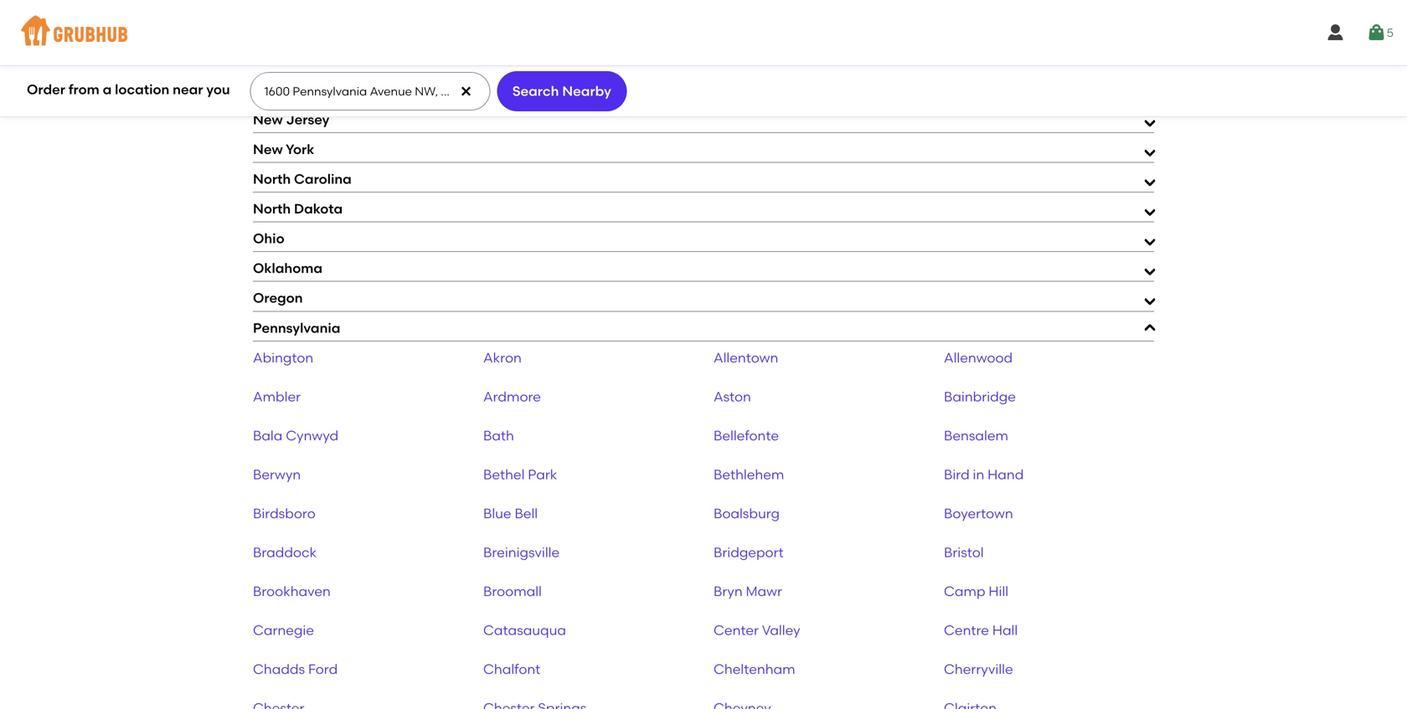 Task type: vqa. For each thing, say whether or not it's contained in the screenshot.
new hampshire at the top left
yes



Task type: describe. For each thing, give the bounding box(es) containing it.
boyertown
[[944, 506, 1014, 522]]

bird
[[944, 467, 970, 483]]

nearby
[[563, 83, 612, 99]]

braddock link
[[253, 545, 317, 561]]

bethel park link
[[484, 467, 558, 483]]

north for north carolina
[[253, 171, 291, 187]]

you
[[206, 81, 230, 98]]

brookhaven
[[253, 584, 331, 600]]

pennsylvania
[[253, 320, 341, 336]]

allenwood link
[[944, 350, 1013, 366]]

bryn mawr
[[714, 584, 783, 600]]

bristol link
[[944, 545, 984, 561]]

1 tab from the top
[[253, 0, 1155, 14]]

centre hall link
[[944, 623, 1018, 639]]

bridgeport
[[714, 545, 784, 561]]

order from a location near you
[[27, 81, 230, 98]]

hand
[[988, 467, 1024, 483]]

a
[[103, 81, 112, 98]]

ford
[[308, 662, 338, 678]]

ambler link
[[253, 389, 301, 405]]

cheltenham
[[714, 662, 796, 678]]

5 button
[[1367, 18, 1394, 48]]

chadds
[[253, 662, 305, 678]]

cynwyd
[[286, 428, 339, 444]]

new york
[[253, 141, 315, 158]]

search
[[513, 83, 559, 99]]

centre hall
[[944, 623, 1018, 639]]

center valley link
[[714, 623, 801, 639]]

blue bell
[[484, 506, 538, 522]]

center
[[714, 623, 759, 639]]

bethlehem link
[[714, 467, 785, 483]]

valley
[[762, 623, 801, 639]]

blue
[[484, 506, 512, 522]]

bellefonte link
[[714, 428, 779, 444]]

abington
[[253, 350, 314, 366]]

allenwood
[[944, 350, 1013, 366]]

birdsboro link
[[253, 506, 316, 522]]

camp hill link
[[944, 584, 1009, 600]]

brookhaven link
[[253, 584, 331, 600]]

mawr
[[746, 584, 783, 600]]

bristol
[[944, 545, 984, 561]]

chalfont link
[[484, 662, 541, 678]]

order
[[27, 81, 65, 98]]

allentown
[[714, 350, 779, 366]]

boalsburg link
[[714, 506, 780, 522]]

bainbridge
[[944, 389, 1016, 405]]

boalsburg
[[714, 506, 780, 522]]

search nearby button
[[497, 71, 627, 111]]

search nearby
[[513, 83, 612, 99]]

bryn mawr link
[[714, 584, 783, 600]]

svg image
[[1326, 23, 1346, 43]]

bensalem link
[[944, 428, 1009, 444]]

hampshire
[[286, 82, 359, 98]]

north carolina
[[253, 171, 352, 187]]

camp
[[944, 584, 986, 600]]

bethel park
[[484, 467, 558, 483]]

jersey
[[286, 111, 330, 128]]

bath
[[484, 428, 514, 444]]

broomall link
[[484, 584, 542, 600]]

nevada
[[253, 52, 306, 68]]

main navigation navigation
[[0, 0, 1408, 65]]

bensalem
[[944, 428, 1009, 444]]

center valley
[[714, 623, 801, 639]]

from
[[69, 81, 100, 98]]

oregon
[[253, 290, 303, 306]]

park
[[528, 467, 558, 483]]

carnegie link
[[253, 623, 314, 639]]

chalfont
[[484, 662, 541, 678]]



Task type: locate. For each thing, give the bounding box(es) containing it.
svg image inside the 5 "button"
[[1367, 23, 1387, 43]]

Search Address search field
[[250, 73, 489, 110]]

2 north from the top
[[253, 201, 291, 217]]

0 vertical spatial north
[[253, 171, 291, 187]]

0 vertical spatial svg image
[[1367, 23, 1387, 43]]

north down new york at the left top of the page
[[253, 171, 291, 187]]

abington link
[[253, 350, 314, 366]]

berwyn
[[253, 467, 301, 483]]

birdsboro
[[253, 506, 316, 522]]

new up new york at the left top of the page
[[253, 111, 283, 128]]

catasauqua
[[484, 623, 566, 639]]

cherryville
[[944, 662, 1014, 678]]

oklahoma
[[253, 260, 323, 277]]

in
[[973, 467, 985, 483]]

centre
[[944, 623, 990, 639]]

new hampshire
[[253, 82, 359, 98]]

hall
[[993, 623, 1018, 639]]

1 north from the top
[[253, 171, 291, 187]]

near
[[173, 81, 203, 98]]

bala cynwyd
[[253, 428, 339, 444]]

svg image
[[1367, 23, 1387, 43], [459, 85, 473, 98]]

bala
[[253, 428, 283, 444]]

svg image right svg icon
[[1367, 23, 1387, 43]]

cherryville link
[[944, 662, 1014, 678]]

boyertown link
[[944, 506, 1014, 522]]

ardmore link
[[484, 389, 541, 405]]

berwyn link
[[253, 467, 301, 483]]

akron
[[484, 350, 522, 366]]

carolina
[[294, 171, 352, 187]]

north
[[253, 171, 291, 187], [253, 201, 291, 217]]

location
[[115, 81, 170, 98]]

tab
[[253, 0, 1155, 14], [253, 21, 1155, 44]]

bridgeport link
[[714, 545, 784, 561]]

svg image left search
[[459, 85, 473, 98]]

aston
[[714, 389, 752, 405]]

0 vertical spatial tab
[[253, 0, 1155, 14]]

north dakota
[[253, 201, 343, 217]]

new for new jersey
[[253, 111, 283, 128]]

bainbridge link
[[944, 389, 1016, 405]]

new for new york
[[253, 141, 283, 158]]

breinigsville link
[[484, 545, 560, 561]]

chadds ford link
[[253, 662, 338, 678]]

1 new from the top
[[253, 82, 283, 98]]

bethlehem
[[714, 467, 785, 483]]

ardmore
[[484, 389, 541, 405]]

bird in hand link
[[944, 467, 1024, 483]]

1 horizontal spatial svg image
[[1367, 23, 1387, 43]]

catasauqua link
[[484, 623, 566, 639]]

braddock
[[253, 545, 317, 561]]

bala cynwyd link
[[253, 428, 339, 444]]

bell
[[515, 506, 538, 522]]

camp hill
[[944, 584, 1009, 600]]

broomall
[[484, 584, 542, 600]]

ambler
[[253, 389, 301, 405]]

allentown link
[[714, 350, 779, 366]]

2 new from the top
[[253, 111, 283, 128]]

2 vertical spatial new
[[253, 141, 283, 158]]

bird in hand
[[944, 467, 1024, 483]]

new down nevada on the left top of the page
[[253, 82, 283, 98]]

0 horizontal spatial svg image
[[459, 85, 473, 98]]

ohio
[[253, 231, 285, 247]]

bellefonte
[[714, 428, 779, 444]]

2 tab from the top
[[253, 21, 1155, 44]]

1 vertical spatial tab
[[253, 21, 1155, 44]]

north up ohio
[[253, 201, 291, 217]]

new left york
[[253, 141, 283, 158]]

dakota
[[294, 201, 343, 217]]

bath link
[[484, 428, 514, 444]]

akron link
[[484, 350, 522, 366]]

new
[[253, 82, 283, 98], [253, 111, 283, 128], [253, 141, 283, 158]]

new for new hampshire
[[253, 82, 283, 98]]

hill
[[989, 584, 1009, 600]]

0 vertical spatial new
[[253, 82, 283, 98]]

bryn
[[714, 584, 743, 600]]

bethel
[[484, 467, 525, 483]]

cheltenham link
[[714, 662, 796, 678]]

north for north dakota
[[253, 201, 291, 217]]

1 vertical spatial north
[[253, 201, 291, 217]]

new jersey
[[253, 111, 330, 128]]

1 vertical spatial new
[[253, 111, 283, 128]]

3 new from the top
[[253, 141, 283, 158]]

breinigsville
[[484, 545, 560, 561]]

aston link
[[714, 389, 752, 405]]

blue bell link
[[484, 506, 538, 522]]

1 vertical spatial svg image
[[459, 85, 473, 98]]

5
[[1387, 25, 1394, 40]]



